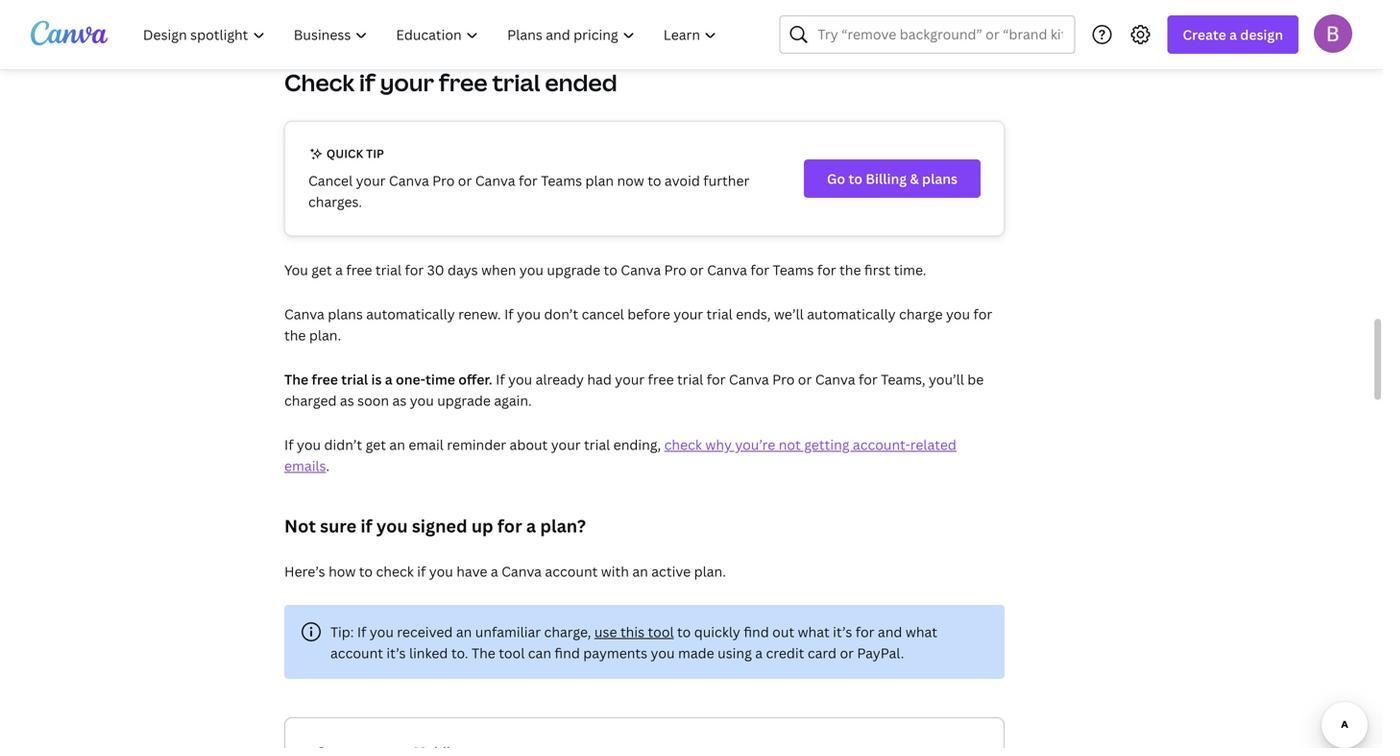 Task type: vqa. For each thing, say whether or not it's contained in the screenshot.
your
yes



Task type: locate. For each thing, give the bounding box(es) containing it.
teams left the plan
[[541, 172, 582, 190]]

your right the before
[[674, 305, 704, 323]]

0 vertical spatial account
[[545, 563, 598, 581]]

0 horizontal spatial check
[[376, 563, 414, 581]]

to up made
[[678, 623, 691, 642]]

1 horizontal spatial tool
[[648, 623, 674, 642]]

0 horizontal spatial pro
[[433, 172, 455, 190]]

0 vertical spatial check
[[665, 436, 702, 454]]

if inside canva plans automatically renew. if you don't cancel before your trial ends, we'll automatically charge you for the plan.
[[505, 305, 514, 323]]

get right didn't
[[366, 436, 386, 454]]

upgrade inside if you already had your free trial for canva pro or canva for teams, you'll be charged as soon as you upgrade again.
[[437, 392, 491, 410]]

.
[[326, 457, 330, 475]]

1 horizontal spatial the
[[472, 644, 496, 663]]

charge,
[[544, 623, 592, 642]]

bob builder image
[[1315, 14, 1353, 53]]

1 vertical spatial get
[[366, 436, 386, 454]]

0 horizontal spatial as
[[340, 392, 354, 410]]

again.
[[494, 392, 532, 410]]

plans right &
[[923, 170, 958, 188]]

check
[[665, 436, 702, 454], [376, 563, 414, 581]]

this
[[621, 623, 645, 642]]

account left with
[[545, 563, 598, 581]]

the left first
[[840, 261, 862, 279]]

1 as from the left
[[340, 392, 354, 410]]

free down "top level navigation" element
[[439, 67, 488, 98]]

it's
[[833, 623, 853, 642], [387, 644, 406, 663]]

1 vertical spatial check
[[376, 563, 414, 581]]

1 horizontal spatial account
[[545, 563, 598, 581]]

not
[[284, 515, 316, 538]]

you left have
[[429, 563, 453, 581]]

or
[[458, 172, 472, 190], [690, 261, 704, 279], [798, 370, 812, 389], [840, 644, 854, 663]]

0 horizontal spatial tool
[[499, 644, 525, 663]]

the up charged
[[284, 370, 309, 389]]

canva down you
[[284, 305, 325, 323]]

your inside if you already had your free trial for canva pro or canva for teams, you'll be charged as soon as you upgrade again.
[[615, 370, 645, 389]]

emails
[[284, 457, 326, 475]]

1 vertical spatial the
[[284, 326, 306, 345]]

0 horizontal spatial the
[[284, 370, 309, 389]]

if
[[505, 305, 514, 323], [496, 370, 505, 389], [284, 436, 294, 454], [357, 623, 367, 642]]

you
[[284, 261, 308, 279]]

tool down unfamiliar
[[499, 644, 525, 663]]

or inside cancel your canva pro or canva for teams plan now to avoid further charges.
[[458, 172, 472, 190]]

for left first
[[818, 261, 837, 279]]

plan. right active
[[694, 563, 726, 581]]

1 horizontal spatial check
[[665, 436, 702, 454]]

1 vertical spatial pro
[[665, 261, 687, 279]]

1 vertical spatial the
[[472, 644, 496, 663]]

the right to.
[[472, 644, 496, 663]]

if up again. at left bottom
[[496, 370, 505, 389]]

what up the card
[[798, 623, 830, 642]]

you down the one-
[[410, 392, 434, 410]]

as down the free trial is a one-time offer.
[[393, 392, 407, 410]]

be
[[968, 370, 984, 389]]

1 horizontal spatial upgrade
[[547, 261, 601, 279]]

your right had
[[615, 370, 645, 389]]

use this tool link
[[595, 623, 674, 642]]

unfamiliar
[[475, 623, 541, 642]]

it's left linked on the bottom left
[[387, 644, 406, 663]]

pro up the before
[[665, 261, 687, 279]]

or inside if you already had your free trial for canva pro or canva for teams, you'll be charged as soon as you upgrade again.
[[798, 370, 812, 389]]

0 vertical spatial find
[[744, 623, 770, 642]]

you up again. at left bottom
[[509, 370, 533, 389]]

canva
[[389, 172, 429, 190], [475, 172, 516, 190], [621, 261, 661, 279], [707, 261, 748, 279], [284, 305, 325, 323], [729, 370, 770, 389], [816, 370, 856, 389], [502, 563, 542, 581]]

0 horizontal spatial get
[[312, 261, 332, 279]]

1 vertical spatial account
[[331, 644, 383, 663]]

trial left 30
[[376, 261, 402, 279]]

account down tip:
[[331, 644, 383, 663]]

1 horizontal spatial what
[[906, 623, 938, 642]]

pro inside cancel your canva pro or canva for teams plan now to avoid further charges.
[[433, 172, 455, 190]]

1 horizontal spatial automatically
[[807, 305, 896, 323]]

not
[[779, 436, 801, 454]]

you get a free trial for 30 days when you upgrade to canva pro or canva for teams for the first time.
[[284, 261, 927, 279]]

already
[[536, 370, 584, 389]]

and
[[878, 623, 903, 642]]

a left design on the top right
[[1230, 25, 1238, 44]]

find down charge,
[[555, 644, 580, 663]]

1 vertical spatial tool
[[499, 644, 525, 663]]

to
[[849, 170, 863, 188], [648, 172, 662, 190], [604, 261, 618, 279], [359, 563, 373, 581], [678, 623, 691, 642]]

1 horizontal spatial find
[[744, 623, 770, 642]]

tool right 'this'
[[648, 623, 674, 642]]

billing
[[866, 170, 907, 188]]

cancel your canva pro or canva for teams plan now to avoid further charges.
[[308, 172, 750, 211]]

trial down canva plans automatically renew. if you don't cancel before your trial ends, we'll automatically charge you for the plan.
[[678, 370, 704, 389]]

account inside to quickly find out what it's for and what account it's linked to. the tool can find payments you made using a credit card or paypal.
[[331, 644, 383, 663]]

0 horizontal spatial upgrade
[[437, 392, 491, 410]]

free
[[439, 67, 488, 98], [346, 261, 372, 279], [312, 370, 338, 389], [648, 370, 674, 389]]

1 horizontal spatial pro
[[665, 261, 687, 279]]

upgrade down offer.
[[437, 392, 491, 410]]

to up cancel
[[604, 261, 618, 279]]

if down not sure if you signed up for a plan?
[[417, 563, 426, 581]]

upgrade up don't
[[547, 261, 601, 279]]

teams,
[[881, 370, 926, 389]]

teams
[[541, 172, 582, 190], [773, 261, 814, 279]]

an up to.
[[456, 623, 472, 642]]

or right the card
[[840, 644, 854, 663]]

0 vertical spatial an
[[390, 436, 405, 454]]

plans up the free trial is a one-time offer.
[[328, 305, 363, 323]]

canva right cancel
[[389, 172, 429, 190]]

as left soon
[[340, 392, 354, 410]]

get right you
[[312, 261, 332, 279]]

what right and
[[906, 623, 938, 642]]

a inside create a design dropdown button
[[1230, 25, 1238, 44]]

for left and
[[856, 623, 875, 642]]

tip
[[366, 146, 384, 161]]

check why you're not getting account-related emails link
[[284, 436, 957, 475]]

go to billing & plans
[[827, 170, 958, 188]]

your inside canva plans automatically renew. if you don't cancel before your trial ends, we'll automatically charge you for the plan.
[[674, 305, 704, 323]]

0 horizontal spatial an
[[390, 436, 405, 454]]

you right charge at the right top of page
[[947, 305, 971, 323]]

charge
[[900, 305, 943, 323]]

0 vertical spatial plans
[[923, 170, 958, 188]]

0 vertical spatial tool
[[648, 623, 674, 642]]

your
[[380, 67, 434, 98], [356, 172, 386, 190], [674, 305, 704, 323], [615, 370, 645, 389], [551, 436, 581, 454]]

0 horizontal spatial plans
[[328, 305, 363, 323]]

1 horizontal spatial it's
[[833, 623, 853, 642]]

or up days
[[458, 172, 472, 190]]

2 vertical spatial pro
[[773, 370, 795, 389]]

canva up ends,
[[707, 261, 748, 279]]

what
[[798, 623, 830, 642], [906, 623, 938, 642]]

charged
[[284, 392, 337, 410]]

1 horizontal spatial plan.
[[694, 563, 726, 581]]

2 as from the left
[[393, 392, 407, 410]]

find left the out
[[744, 623, 770, 642]]

an for charge,
[[456, 623, 472, 642]]

a right using
[[756, 644, 763, 663]]

don't
[[544, 305, 579, 323]]

free inside if you already had your free trial for canva pro or canva for teams, you'll be charged as soon as you upgrade again.
[[648, 370, 674, 389]]

trial
[[492, 67, 541, 98], [376, 261, 402, 279], [707, 305, 733, 323], [341, 370, 368, 389], [678, 370, 704, 389], [584, 436, 610, 454]]

here's
[[284, 563, 325, 581]]

about
[[510, 436, 548, 454]]

a inside to quickly find out what it's for and what account it's linked to. the tool can find payments you made using a credit card or paypal.
[[756, 644, 763, 663]]

time.
[[894, 261, 927, 279]]

ends,
[[736, 305, 771, 323]]

or up not
[[798, 370, 812, 389]]

avoid
[[665, 172, 700, 190]]

0 vertical spatial it's
[[833, 623, 853, 642]]

1 vertical spatial it's
[[387, 644, 406, 663]]

1 vertical spatial find
[[555, 644, 580, 663]]

2 automatically from the left
[[807, 305, 896, 323]]

reminder
[[447, 436, 507, 454]]

find
[[744, 623, 770, 642], [555, 644, 580, 663]]

if right sure
[[361, 515, 373, 538]]

create
[[1183, 25, 1227, 44]]

1 horizontal spatial as
[[393, 392, 407, 410]]

automatically down first
[[807, 305, 896, 323]]

tool
[[648, 623, 674, 642], [499, 644, 525, 663]]

account-
[[853, 436, 911, 454]]

ending,
[[614, 436, 661, 454]]

1 vertical spatial an
[[633, 563, 649, 581]]

30
[[427, 261, 445, 279]]

had
[[588, 370, 612, 389]]

for
[[519, 172, 538, 190], [405, 261, 424, 279], [751, 261, 770, 279], [818, 261, 837, 279], [974, 305, 993, 323], [707, 370, 726, 389], [859, 370, 878, 389], [498, 515, 523, 538], [856, 623, 875, 642]]

tool inside to quickly find out what it's for and what account it's linked to. the tool can find payments you made using a credit card or paypal.
[[499, 644, 525, 663]]

0 vertical spatial get
[[312, 261, 332, 279]]

0 horizontal spatial the
[[284, 326, 306, 345]]

2 horizontal spatial pro
[[773, 370, 795, 389]]

get
[[312, 261, 332, 279], [366, 436, 386, 454]]

to right now
[[648, 172, 662, 190]]

out
[[773, 623, 795, 642]]

1 vertical spatial plans
[[328, 305, 363, 323]]

an right with
[[633, 563, 649, 581]]

linked
[[409, 644, 448, 663]]

1 horizontal spatial an
[[456, 623, 472, 642]]

if
[[359, 67, 376, 98], [361, 515, 373, 538], [417, 563, 426, 581]]

0 horizontal spatial it's
[[387, 644, 406, 663]]

check left why
[[665, 436, 702, 454]]

plan. up charged
[[309, 326, 341, 345]]

0 horizontal spatial find
[[555, 644, 580, 663]]

the
[[284, 370, 309, 389], [472, 644, 496, 663]]

trial left ends,
[[707, 305, 733, 323]]

when
[[482, 261, 517, 279]]

plans inside go to billing & plans link
[[923, 170, 958, 188]]

upgrade
[[547, 261, 601, 279], [437, 392, 491, 410]]

&
[[910, 170, 919, 188]]

automatically
[[366, 305, 455, 323], [807, 305, 896, 323]]

1 vertical spatial plan.
[[694, 563, 726, 581]]

1 what from the left
[[798, 623, 830, 642]]

pro down we'll
[[773, 370, 795, 389]]

for right charge at the right top of page
[[974, 305, 993, 323]]

free down canva plans automatically renew. if you don't cancel before your trial ends, we'll automatically charge you for the plan.
[[648, 370, 674, 389]]

pro up 30
[[433, 172, 455, 190]]

1 horizontal spatial get
[[366, 436, 386, 454]]

an left the email on the left of page
[[390, 436, 405, 454]]

the down you
[[284, 326, 306, 345]]

it's up the card
[[833, 623, 853, 642]]

an for reminder
[[390, 436, 405, 454]]

automatically down 30
[[366, 305, 455, 323]]

0 horizontal spatial what
[[798, 623, 830, 642]]

0 vertical spatial plan.
[[309, 326, 341, 345]]

0 horizontal spatial automatically
[[366, 305, 455, 323]]

0 vertical spatial pro
[[433, 172, 455, 190]]

getting
[[805, 436, 850, 454]]

quick
[[327, 146, 364, 161]]

soon
[[358, 392, 389, 410]]

to right go
[[849, 170, 863, 188]]

1 horizontal spatial plans
[[923, 170, 958, 188]]

2 vertical spatial an
[[456, 623, 472, 642]]

1 vertical spatial teams
[[773, 261, 814, 279]]

1 vertical spatial upgrade
[[437, 392, 491, 410]]

as
[[340, 392, 354, 410], [393, 392, 407, 410]]

for left the plan
[[519, 172, 538, 190]]

0 vertical spatial teams
[[541, 172, 582, 190]]

you left made
[[651, 644, 675, 663]]

0 vertical spatial the
[[840, 261, 862, 279]]

check right how
[[376, 563, 414, 581]]

free up charged
[[312, 370, 338, 389]]

use
[[595, 623, 617, 642]]

for inside canva plans automatically renew. if you don't cancel before your trial ends, we'll automatically charge you for the plan.
[[974, 305, 993, 323]]

0 horizontal spatial plan.
[[309, 326, 341, 345]]

canva up when at the top left
[[475, 172, 516, 190]]

you inside to quickly find out what it's for and what account it's linked to. the tool can find payments you made using a credit card or paypal.
[[651, 644, 675, 663]]

is
[[371, 370, 382, 389]]

0 horizontal spatial account
[[331, 644, 383, 663]]

now
[[617, 172, 645, 190]]

to inside to quickly find out what it's for and what account it's linked to. the tool can find payments you made using a credit card or paypal.
[[678, 623, 691, 642]]

if right check
[[359, 67, 376, 98]]

if right renew. on the top
[[505, 305, 514, 323]]

your down tip
[[356, 172, 386, 190]]

0 horizontal spatial teams
[[541, 172, 582, 190]]

teams up we'll
[[773, 261, 814, 279]]

ended
[[545, 67, 618, 98]]

if up emails
[[284, 436, 294, 454]]

0 vertical spatial upgrade
[[547, 261, 601, 279]]



Task type: describe. For each thing, give the bounding box(es) containing it.
plan?
[[540, 515, 586, 538]]

create a design
[[1183, 25, 1284, 44]]

using
[[718, 644, 752, 663]]

you up emails
[[297, 436, 321, 454]]

why
[[706, 436, 732, 454]]

a right you
[[335, 261, 343, 279]]

account for it's
[[331, 644, 383, 663]]

to.
[[452, 644, 469, 663]]

time
[[426, 370, 455, 389]]

signed
[[412, 515, 468, 538]]

for right up
[[498, 515, 523, 538]]

renew.
[[459, 305, 501, 323]]

sure
[[320, 515, 357, 538]]

1 automatically from the left
[[366, 305, 455, 323]]

account for with
[[545, 563, 598, 581]]

you left signed
[[377, 515, 408, 538]]

credit
[[766, 644, 805, 663]]

canva inside canva plans automatically renew. if you don't cancel before your trial ends, we'll automatically charge you for the plan.
[[284, 305, 325, 323]]

tip:
[[331, 623, 354, 642]]

the free trial is a one-time offer.
[[284, 370, 493, 389]]

the inside canva plans automatically renew. if you don't cancel before your trial ends, we'll automatically charge you for the plan.
[[284, 326, 306, 345]]

you're
[[736, 436, 776, 454]]

to inside cancel your canva pro or canva for teams plan now to avoid further charges.
[[648, 172, 662, 190]]

made
[[679, 644, 715, 663]]

for inside cancel your canva pro or canva for teams plan now to avoid further charges.
[[519, 172, 538, 190]]

payments
[[584, 644, 648, 663]]

if right tip:
[[357, 623, 367, 642]]

teams inside cancel your canva pro or canva for teams plan now to avoid further charges.
[[541, 172, 582, 190]]

1 horizontal spatial the
[[840, 261, 862, 279]]

card
[[808, 644, 837, 663]]

trial inside if you already had your free trial for canva pro or canva for teams, you'll be charged as soon as you upgrade again.
[[678, 370, 704, 389]]

check
[[284, 67, 355, 98]]

your down "top level navigation" element
[[380, 67, 434, 98]]

to right how
[[359, 563, 373, 581]]

if inside if you already had your free trial for canva pro or canva for teams, you'll be charged as soon as you upgrade again.
[[496, 370, 505, 389]]

email
[[409, 436, 444, 454]]

for inside to quickly find out what it's for and what account it's linked to. the tool can find payments you made using a credit card or paypal.
[[856, 623, 875, 642]]

plan
[[586, 172, 614, 190]]

you right when at the top left
[[520, 261, 544, 279]]

canva plans automatically renew. if you don't cancel before your trial ends, we'll automatically charge you for the plan.
[[284, 305, 993, 345]]

further
[[704, 172, 750, 190]]

canva right have
[[502, 563, 542, 581]]

offer.
[[459, 370, 493, 389]]

to quickly find out what it's for and what account it's linked to. the tool can find payments you made using a credit card or paypal.
[[331, 623, 938, 663]]

check why you're not getting account-related emails
[[284, 436, 957, 475]]

0 vertical spatial the
[[284, 370, 309, 389]]

canva up the getting
[[816, 370, 856, 389]]

top level navigation element
[[131, 15, 734, 54]]

2 what from the left
[[906, 623, 938, 642]]

trial left ending,
[[584, 436, 610, 454]]

if you didn't get an email reminder about your trial ending,
[[284, 436, 665, 454]]

can
[[528, 644, 552, 663]]

tip: if you received an unfamiliar charge, use this tool
[[331, 623, 674, 642]]

your inside cancel your canva pro or canva for teams plan now to avoid further charges.
[[356, 172, 386, 190]]

canva up the before
[[621, 261, 661, 279]]

2 horizontal spatial an
[[633, 563, 649, 581]]

go
[[827, 170, 846, 188]]

before
[[628, 305, 671, 323]]

one-
[[396, 370, 426, 389]]

2 vertical spatial if
[[417, 563, 426, 581]]

trial left is
[[341, 370, 368, 389]]

have
[[457, 563, 488, 581]]

active
[[652, 563, 691, 581]]

cancel
[[308, 172, 353, 190]]

a left plan?
[[527, 515, 536, 538]]

canva down ends,
[[729, 370, 770, 389]]

paypal.
[[858, 644, 905, 663]]

quickly
[[695, 623, 741, 642]]

create a design button
[[1168, 15, 1299, 54]]

you left don't
[[517, 305, 541, 323]]

check inside check why you're not getting account-related emails
[[665, 436, 702, 454]]

cancel
[[582, 305, 624, 323]]

not sure if you signed up for a plan?
[[284, 515, 586, 538]]

for left teams,
[[859, 370, 878, 389]]

didn't
[[324, 436, 362, 454]]

trial inside canva plans automatically renew. if you don't cancel before your trial ends, we'll automatically charge you for the plan.
[[707, 305, 733, 323]]

1 vertical spatial if
[[361, 515, 373, 538]]

how
[[329, 563, 356, 581]]

your right the about
[[551, 436, 581, 454]]

received
[[397, 623, 453, 642]]

a right have
[[491, 563, 498, 581]]

free right you
[[346, 261, 372, 279]]

Try "remove background" or "brand kit" search field
[[818, 16, 1063, 53]]

up
[[472, 515, 494, 538]]

if you already had your free trial for canva pro or canva for teams, you'll be charged as soon as you upgrade again.
[[284, 370, 984, 410]]

for up ends,
[[751, 261, 770, 279]]

pro inside if you already had your free trial for canva pro or canva for teams, you'll be charged as soon as you upgrade again.
[[773, 370, 795, 389]]

you right tip:
[[370, 623, 394, 642]]

with
[[601, 563, 629, 581]]

days
[[448, 261, 478, 279]]

or up canva plans automatically renew. if you don't cancel before your trial ends, we'll automatically charge you for the plan.
[[690, 261, 704, 279]]

the inside to quickly find out what it's for and what account it's linked to. the tool can find payments you made using a credit card or paypal.
[[472, 644, 496, 663]]

design
[[1241, 25, 1284, 44]]

0 vertical spatial if
[[359, 67, 376, 98]]

a right is
[[385, 370, 393, 389]]

check if your free trial ended
[[284, 67, 618, 98]]

plans inside canva plans automatically renew. if you don't cancel before your trial ends, we'll automatically charge you for the plan.
[[328, 305, 363, 323]]

you'll
[[929, 370, 965, 389]]

or inside to quickly find out what it's for and what account it's linked to. the tool can find payments you made using a credit card or paypal.
[[840, 644, 854, 663]]

for up why
[[707, 370, 726, 389]]

1 horizontal spatial teams
[[773, 261, 814, 279]]

for left 30
[[405, 261, 424, 279]]

here's how to check if you have a canva account with an active plan.
[[284, 563, 726, 581]]

related
[[911, 436, 957, 454]]

plan. inside canva plans automatically renew. if you don't cancel before your trial ends, we'll automatically charge you for the plan.
[[309, 326, 341, 345]]

we'll
[[774, 305, 804, 323]]

trial left ended
[[492, 67, 541, 98]]

go to billing & plans link
[[804, 160, 981, 198]]

charges.
[[308, 193, 362, 211]]

first
[[865, 261, 891, 279]]

quick tip
[[324, 146, 384, 161]]



